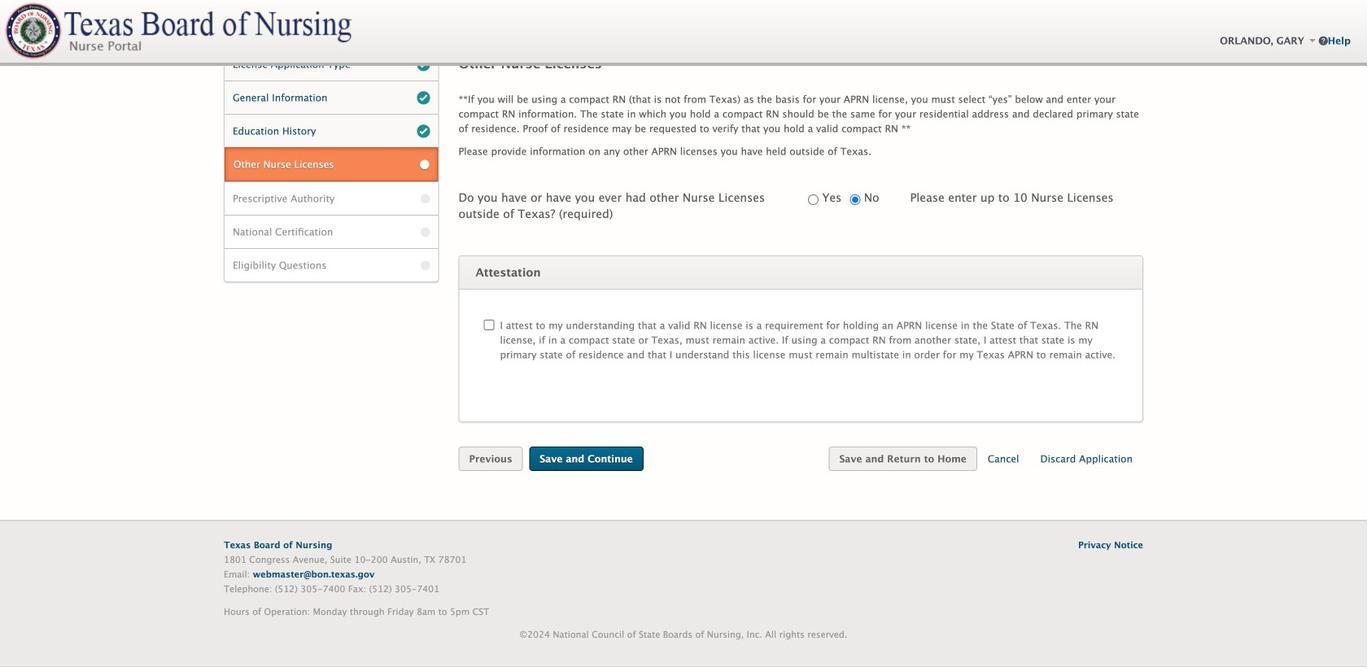 Task type: describe. For each thing, give the bounding box(es) containing it.
0 vertical spatial record image
[[420, 156, 429, 173]]

2 record image from the top
[[421, 257, 430, 274]]

1 ok circled image from the top
[[417, 90, 430, 106]]

ok circled image
[[417, 56, 430, 72]]

2 ok circled image from the top
[[417, 123, 430, 139]]



Task type: locate. For each thing, give the bounding box(es) containing it.
record image
[[420, 156, 429, 173], [421, 191, 430, 207]]

0 vertical spatial record image
[[421, 224, 430, 240]]

1 record image from the top
[[421, 224, 430, 240]]

1 vertical spatial record image
[[421, 257, 430, 274]]

1 vertical spatial record image
[[421, 191, 430, 207]]

ok circled image
[[417, 90, 430, 106], [417, 123, 430, 139]]

1 vertical spatial ok circled image
[[417, 123, 430, 139]]

record image
[[421, 224, 430, 240], [421, 257, 430, 274]]

help circled image
[[1320, 33, 1329, 49]]

0 vertical spatial ok circled image
[[417, 90, 430, 106]]

None checkbox
[[484, 320, 495, 331]]

None radio
[[809, 194, 819, 205], [850, 194, 861, 205], [809, 194, 819, 205], [850, 194, 861, 205]]



Task type: vqa. For each thing, say whether or not it's contained in the screenshot.
"plus" "image"
no



